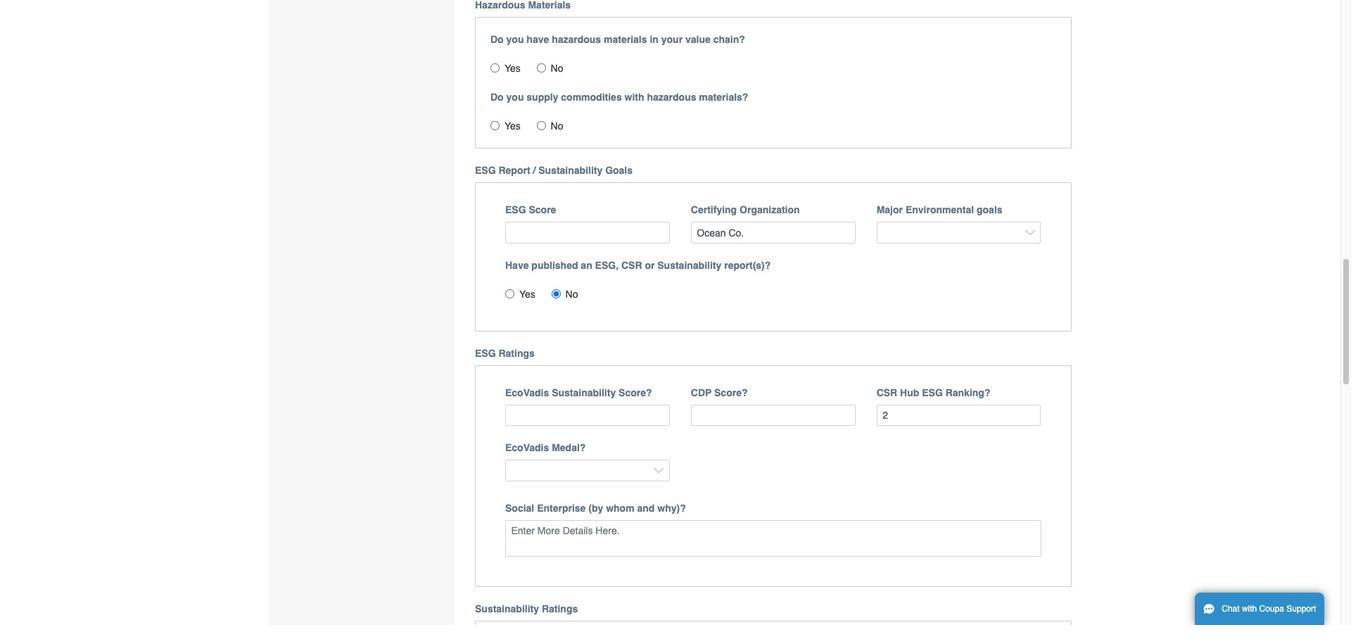 Task type: describe. For each thing, give the bounding box(es) containing it.
0 horizontal spatial with
[[625, 92, 645, 103]]

organization
[[740, 204, 800, 216]]

esg for esg score
[[505, 204, 526, 216]]

score
[[529, 204, 556, 216]]

Certifying Organization text field
[[691, 222, 856, 243]]

ESG Score text field
[[505, 222, 670, 243]]

social
[[505, 503, 535, 514]]

do for do you supply commodities with hazardous materials?
[[491, 92, 504, 103]]

commodities
[[561, 92, 622, 103]]

an
[[581, 260, 593, 271]]

0 vertical spatial hazardous
[[552, 34, 601, 45]]

no for an
[[566, 288, 578, 300]]

do for do you have hazardous materials in your value chain?
[[491, 34, 504, 45]]

cdp
[[691, 387, 712, 398]]

certifying
[[691, 204, 737, 216]]

1 score? from the left
[[619, 387, 652, 398]]

Social Enterprise (by whom and why)? text field
[[505, 520, 1042, 557]]

chat with coupa support button
[[1195, 593, 1325, 625]]

yes for have published an esg, csr or sustainability report(s)?
[[520, 288, 536, 300]]

major environmental goals
[[877, 204, 1003, 216]]

no for supply
[[551, 121, 564, 132]]

CSR Hub ESG Ranking? text field
[[877, 405, 1042, 426]]

ratings for esg ratings
[[499, 348, 535, 359]]

major
[[877, 204, 903, 216]]

1 vertical spatial csr
[[877, 387, 898, 398]]

certifying organization
[[691, 204, 800, 216]]

social enterprise (by whom and why)?
[[505, 503, 686, 514]]

materials?
[[699, 92, 749, 103]]

1 vertical spatial hazardous
[[647, 92, 697, 103]]

ratings for sustainability ratings
[[542, 603, 578, 614]]

esg for esg ratings
[[475, 348, 496, 359]]

support
[[1287, 604, 1317, 614]]

2 score? from the left
[[715, 387, 748, 398]]

report(s)?
[[725, 260, 771, 271]]

ecovadis medal?
[[505, 442, 586, 454]]

have
[[505, 260, 529, 271]]

no for have
[[551, 63, 564, 74]]

chain?
[[714, 34, 745, 45]]

report
[[499, 165, 531, 176]]

your
[[662, 34, 683, 45]]



Task type: locate. For each thing, give the bounding box(es) containing it.
2 vertical spatial no
[[566, 288, 578, 300]]

do left have
[[491, 34, 504, 45]]

1 vertical spatial ratings
[[542, 603, 578, 614]]

ranking?
[[946, 387, 991, 398]]

None radio
[[491, 64, 500, 73], [537, 121, 546, 130], [505, 289, 515, 298], [491, 64, 500, 73], [537, 121, 546, 130], [505, 289, 515, 298]]

ecovadis for ecovadis medal?
[[505, 442, 549, 454]]

0 horizontal spatial score?
[[619, 387, 652, 398]]

with right chat
[[1243, 604, 1258, 614]]

why)?
[[658, 503, 686, 514]]

1 vertical spatial you
[[507, 92, 524, 103]]

0 vertical spatial csr
[[622, 260, 642, 271]]

do you supply commodities with hazardous materials?
[[491, 92, 749, 103]]

0 vertical spatial yes
[[505, 63, 521, 74]]

ecovadis left medal?
[[505, 442, 549, 454]]

1 horizontal spatial score?
[[715, 387, 748, 398]]

(by
[[589, 503, 604, 514]]

hazardous
[[552, 34, 601, 45], [647, 92, 697, 103]]

value
[[686, 34, 711, 45]]

no up the supply
[[551, 63, 564, 74]]

1 do from the top
[[491, 34, 504, 45]]

0 vertical spatial ecovadis
[[505, 387, 549, 398]]

you for supply
[[507, 92, 524, 103]]

do you have hazardous materials in your value chain?
[[491, 34, 745, 45]]

have published an esg, csr or sustainability report(s)?
[[505, 260, 771, 271]]

and
[[637, 503, 655, 514]]

hazardous left materials?
[[647, 92, 697, 103]]

sustainability
[[539, 165, 603, 176], [658, 260, 722, 271], [552, 387, 616, 398], [475, 603, 539, 614]]

0 horizontal spatial hazardous
[[552, 34, 601, 45]]

1 horizontal spatial csr
[[877, 387, 898, 398]]

whom
[[606, 503, 635, 514]]

no down the supply
[[551, 121, 564, 132]]

published
[[532, 260, 578, 271]]

hub
[[901, 387, 920, 398]]

do
[[491, 34, 504, 45], [491, 92, 504, 103]]

esg ratings
[[475, 348, 535, 359]]

score?
[[619, 387, 652, 398], [715, 387, 748, 398]]

cdp score?
[[691, 387, 748, 398]]

0 vertical spatial with
[[625, 92, 645, 103]]

csr hub esg ranking?
[[877, 387, 991, 398]]

hazardous right have
[[552, 34, 601, 45]]

0 vertical spatial you
[[507, 34, 524, 45]]

goals
[[977, 204, 1003, 216]]

esg
[[475, 165, 496, 176], [505, 204, 526, 216], [475, 348, 496, 359], [922, 387, 943, 398]]

yes for do you have hazardous materials in your value chain?
[[505, 63, 521, 74]]

0 horizontal spatial ratings
[[499, 348, 535, 359]]

1 horizontal spatial ratings
[[542, 603, 578, 614]]

chat with coupa support
[[1222, 604, 1317, 614]]

EcoVadis Sustainability Score? text field
[[505, 405, 670, 426]]

CDP Score? text field
[[691, 405, 856, 426]]

csr
[[622, 260, 642, 271], [877, 387, 898, 398]]

with inside chat with coupa support button
[[1243, 604, 1258, 614]]

ecovadis
[[505, 387, 549, 398], [505, 442, 549, 454]]

1 horizontal spatial with
[[1243, 604, 1258, 614]]

2 you from the top
[[507, 92, 524, 103]]

you left the supply
[[507, 92, 524, 103]]

csr left or
[[622, 260, 642, 271]]

/
[[533, 165, 536, 176]]

you left have
[[507, 34, 524, 45]]

esg for esg report / sustainability goals
[[475, 165, 496, 176]]

esg score
[[505, 204, 556, 216]]

csr left hub
[[877, 387, 898, 398]]

yes for do you supply commodities with hazardous materials?
[[505, 121, 521, 132]]

2 do from the top
[[491, 92, 504, 103]]

1 horizontal spatial hazardous
[[647, 92, 697, 103]]

with right "commodities"
[[625, 92, 645, 103]]

materials
[[604, 34, 647, 45]]

esg report / sustainability goals
[[475, 165, 633, 176]]

1 vertical spatial ecovadis
[[505, 442, 549, 454]]

coupa
[[1260, 604, 1285, 614]]

0 vertical spatial no
[[551, 63, 564, 74]]

2 ecovadis from the top
[[505, 442, 549, 454]]

ecovadis for ecovadis sustainability score?
[[505, 387, 549, 398]]

0 vertical spatial do
[[491, 34, 504, 45]]

supply
[[527, 92, 559, 103]]

yes
[[505, 63, 521, 74], [505, 121, 521, 132], [520, 288, 536, 300]]

in
[[650, 34, 659, 45]]

1 vertical spatial do
[[491, 92, 504, 103]]

1 vertical spatial yes
[[505, 121, 521, 132]]

or
[[645, 260, 655, 271]]

no
[[551, 63, 564, 74], [551, 121, 564, 132], [566, 288, 578, 300]]

score? up ecovadis sustainability score? text box
[[619, 387, 652, 398]]

esg,
[[595, 260, 619, 271]]

medal?
[[552, 442, 586, 454]]

you
[[507, 34, 524, 45], [507, 92, 524, 103]]

no down the published
[[566, 288, 578, 300]]

with
[[625, 92, 645, 103], [1243, 604, 1258, 614]]

1 ecovadis from the top
[[505, 387, 549, 398]]

ecovadis down esg ratings
[[505, 387, 549, 398]]

score? right 'cdp'
[[715, 387, 748, 398]]

have
[[527, 34, 549, 45]]

0 vertical spatial ratings
[[499, 348, 535, 359]]

environmental
[[906, 204, 974, 216]]

goals
[[606, 165, 633, 176]]

chat
[[1222, 604, 1240, 614]]

1 vertical spatial with
[[1243, 604, 1258, 614]]

1 you from the top
[[507, 34, 524, 45]]

ratings
[[499, 348, 535, 359], [542, 603, 578, 614]]

ecovadis sustainability score?
[[505, 387, 652, 398]]

2 vertical spatial yes
[[520, 288, 536, 300]]

you for have
[[507, 34, 524, 45]]

enterprise
[[537, 503, 586, 514]]

0 horizontal spatial csr
[[622, 260, 642, 271]]

sustainability ratings
[[475, 603, 578, 614]]

None radio
[[537, 64, 546, 73], [491, 121, 500, 130], [552, 289, 561, 298], [537, 64, 546, 73], [491, 121, 500, 130], [552, 289, 561, 298]]

do left the supply
[[491, 92, 504, 103]]

1 vertical spatial no
[[551, 121, 564, 132]]



Task type: vqa. For each thing, say whether or not it's contained in the screenshot.
the Catalogs link
no



